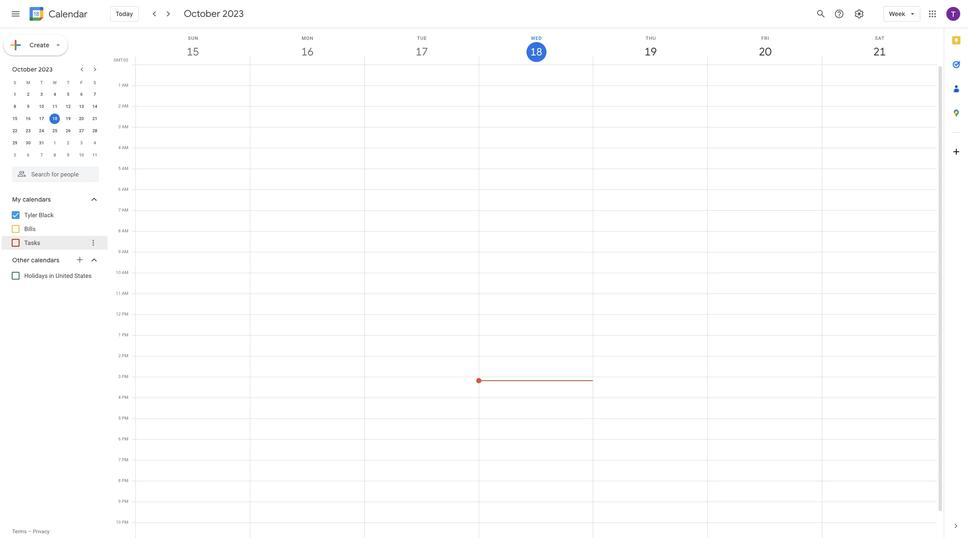 Task type: vqa. For each thing, say whether or not it's contained in the screenshot.


Task type: locate. For each thing, give the bounding box(es) containing it.
3 inside november 3 element
[[80, 141, 83, 145]]

row containing 22
[[8, 125, 102, 137]]

0 horizontal spatial 12
[[66, 104, 71, 109]]

row containing 29
[[8, 137, 102, 149]]

1 up 2 am
[[118, 83, 121, 88]]

am down 9 am
[[122, 270, 128, 275]]

m
[[26, 80, 30, 85]]

1 horizontal spatial 15
[[186, 45, 199, 59]]

15 inside 15 element
[[12, 116, 17, 121]]

am down 1 am
[[122, 104, 128, 108]]

0 horizontal spatial 11
[[52, 104, 57, 109]]

9 for 9 am
[[118, 249, 121, 254]]

19
[[644, 45, 657, 59], [66, 116, 71, 121]]

2 up 3 am
[[118, 104, 121, 108]]

15 element
[[10, 114, 20, 124]]

0 horizontal spatial 15
[[12, 116, 17, 121]]

1 down 25 element
[[54, 141, 56, 145]]

1 horizontal spatial 12
[[116, 312, 121, 317]]

am up 6 am
[[122, 166, 128, 171]]

3 am
[[118, 125, 128, 129]]

am down 3 am
[[122, 145, 128, 150]]

tab list
[[945, 28, 968, 514]]

my calendars list
[[2, 208, 108, 250]]

am down 6 am
[[122, 208, 128, 213]]

0 vertical spatial 21
[[873, 45, 886, 59]]

row group
[[8, 89, 102, 161]]

november 4 element
[[90, 138, 100, 148]]

1 horizontal spatial 17
[[415, 45, 428, 59]]

0 vertical spatial 17
[[415, 45, 428, 59]]

11 down 10 am
[[116, 291, 121, 296]]

1 vertical spatial 20
[[79, 116, 84, 121]]

8 down 7 am
[[118, 229, 121, 233]]

4 inside "element"
[[94, 141, 96, 145]]

16 down mon
[[301, 45, 313, 59]]

11 up 18, today element at the left of page
[[52, 104, 57, 109]]

4 for november 4 "element"
[[94, 141, 96, 145]]

1 horizontal spatial 2023
[[223, 8, 244, 20]]

row containing s
[[8, 76, 102, 89]]

18, today element
[[50, 114, 60, 124]]

am
[[122, 83, 128, 88], [122, 104, 128, 108], [122, 125, 128, 129], [122, 145, 128, 150], [122, 166, 128, 171], [122, 187, 128, 192], [122, 208, 128, 213], [122, 229, 128, 233], [122, 249, 128, 254], [122, 270, 128, 275], [122, 291, 128, 296]]

pm up 2 pm
[[122, 333, 128, 338]]

0 vertical spatial 18
[[530, 45, 542, 59]]

s right f
[[94, 80, 96, 85]]

1 for 1 am
[[118, 83, 121, 88]]

october up sun
[[184, 8, 220, 20]]

pm up 8 pm
[[122, 458, 128, 463]]

20
[[759, 45, 771, 59], [79, 116, 84, 121]]

1 vertical spatial 18
[[52, 116, 57, 121]]

15 down sun
[[186, 45, 199, 59]]

0 horizontal spatial 18
[[52, 116, 57, 121]]

28 element
[[90, 126, 100, 136]]

pm for 12 pm
[[122, 312, 128, 317]]

0 horizontal spatial t
[[40, 80, 43, 85]]

4 down 3 am
[[118, 145, 121, 150]]

3 for november 3 element
[[80, 141, 83, 145]]

11 am from the top
[[122, 291, 128, 296]]

1 vertical spatial 12
[[116, 312, 121, 317]]

6 pm from the top
[[122, 416, 128, 421]]

16 element
[[23, 114, 33, 124]]

6 down '30' element
[[27, 153, 29, 158]]

10 pm
[[116, 520, 128, 525]]

7 for november 7 element
[[40, 153, 43, 158]]

1 vertical spatial 15
[[12, 116, 17, 121]]

7 am from the top
[[122, 208, 128, 213]]

2 horizontal spatial 11
[[116, 291, 121, 296]]

7 up 14
[[94, 92, 96, 97]]

9 pm from the top
[[122, 479, 128, 483]]

pm down 1 pm
[[122, 354, 128, 358]]

23 element
[[23, 126, 33, 136]]

sat 21
[[873, 36, 886, 59]]

row
[[132, 65, 937, 538], [8, 76, 102, 89], [8, 89, 102, 101], [8, 101, 102, 113], [8, 113, 102, 125], [8, 125, 102, 137], [8, 137, 102, 149], [8, 149, 102, 161]]

october 2023 up the m
[[12, 66, 53, 73]]

12 inside row
[[66, 104, 71, 109]]

4
[[54, 92, 56, 97], [94, 141, 96, 145], [118, 145, 121, 150], [118, 395, 121, 400]]

0 horizontal spatial 20
[[79, 116, 84, 121]]

0 vertical spatial 11
[[52, 104, 57, 109]]

9 up 10 am
[[118, 249, 121, 254]]

2 up 3 pm
[[118, 354, 121, 358]]

6 for 6 pm
[[118, 437, 121, 442]]

november 11 element
[[90, 150, 100, 161]]

am down "8 am"
[[122, 249, 128, 254]]

7 pm
[[118, 458, 128, 463]]

grid
[[111, 28, 944, 538]]

am up 9 am
[[122, 229, 128, 233]]

16 column header
[[250, 28, 365, 65]]

5 down 4 am
[[118, 166, 121, 171]]

1 cell from the left
[[136, 65, 250, 538]]

terms
[[12, 529, 27, 535]]

15
[[186, 45, 199, 59], [12, 116, 17, 121]]

2 am from the top
[[122, 104, 128, 108]]

8 pm
[[118, 479, 128, 483]]

20 down 'fri'
[[759, 45, 771, 59]]

week
[[890, 10, 906, 18]]

2 down 26 element
[[67, 141, 69, 145]]

0 vertical spatial 2023
[[223, 8, 244, 20]]

27 element
[[76, 126, 87, 136]]

today
[[116, 10, 133, 18]]

10 up 17 element
[[39, 104, 44, 109]]

21 column header
[[822, 28, 937, 65]]

21 element
[[90, 114, 100, 124]]

3 pm
[[118, 374, 128, 379]]

2 pm from the top
[[122, 333, 128, 338]]

11 element
[[50, 102, 60, 112]]

pm
[[122, 312, 128, 317], [122, 333, 128, 338], [122, 354, 128, 358], [122, 374, 128, 379], [122, 395, 128, 400], [122, 416, 128, 421], [122, 437, 128, 442], [122, 458, 128, 463], [122, 479, 128, 483], [122, 499, 128, 504], [122, 520, 128, 525]]

24 element
[[36, 126, 47, 136]]

5 up 6 pm
[[118, 416, 121, 421]]

1 vertical spatial calendars
[[31, 256, 59, 264]]

november 2 element
[[63, 138, 73, 148]]

26 element
[[63, 126, 73, 136]]

pm for 2 pm
[[122, 354, 128, 358]]

10 for 10 pm
[[116, 520, 121, 525]]

7 up 8 pm
[[118, 458, 121, 463]]

3 am from the top
[[122, 125, 128, 129]]

4 pm
[[118, 395, 128, 400]]

10 down 9 pm at left bottom
[[116, 520, 121, 525]]

None search field
[[0, 163, 108, 182]]

am down 5 am
[[122, 187, 128, 192]]

10 up 11 am
[[116, 270, 121, 275]]

s left the m
[[14, 80, 16, 85]]

21
[[873, 45, 886, 59], [92, 116, 97, 121]]

privacy
[[33, 529, 50, 535]]

16 up 23
[[26, 116, 31, 121]]

1 horizontal spatial 20
[[759, 45, 771, 59]]

0 horizontal spatial s
[[14, 80, 16, 85]]

19 down 12 element
[[66, 116, 71, 121]]

8 for 8 am
[[118, 229, 121, 233]]

1 t from the left
[[40, 80, 43, 85]]

t
[[40, 80, 43, 85], [67, 80, 70, 85]]

0 horizontal spatial 21
[[92, 116, 97, 121]]

my
[[12, 196, 21, 203]]

10 pm from the top
[[122, 499, 128, 504]]

20 column header
[[708, 28, 823, 65]]

16 link
[[298, 42, 318, 62]]

fri
[[762, 36, 770, 41]]

12 pm
[[116, 312, 128, 317]]

tue
[[417, 36, 427, 41]]

sun
[[188, 36, 198, 41]]

pm for 10 pm
[[122, 520, 128, 525]]

calendars up in
[[31, 256, 59, 264]]

4 pm from the top
[[122, 374, 128, 379]]

1 horizontal spatial october 2023
[[184, 8, 244, 20]]

1 horizontal spatial 11
[[92, 153, 97, 158]]

0 horizontal spatial october 2023
[[12, 66, 53, 73]]

10 element
[[36, 102, 47, 112]]

calendars for my calendars
[[23, 196, 51, 203]]

thu 19
[[644, 36, 657, 59]]

4 down w
[[54, 92, 56, 97]]

cell
[[136, 65, 250, 538], [250, 65, 365, 538], [365, 65, 479, 538], [476, 65, 594, 538], [594, 65, 708, 538], [708, 65, 823, 538], [823, 65, 937, 538]]

15 up 22
[[12, 116, 17, 121]]

3 up 4 am
[[118, 125, 121, 129]]

2 for 2 pm
[[118, 354, 121, 358]]

8 pm from the top
[[122, 458, 128, 463]]

8 down "november 1" element
[[54, 153, 56, 158]]

1 vertical spatial 17
[[39, 116, 44, 121]]

11 pm from the top
[[122, 520, 128, 525]]

terms – privacy
[[12, 529, 50, 535]]

0 horizontal spatial 16
[[26, 116, 31, 121]]

1 for 1 pm
[[118, 333, 121, 338]]

18 inside cell
[[52, 116, 57, 121]]

bills
[[24, 226, 36, 233]]

3 pm from the top
[[122, 354, 128, 358]]

pm for 8 pm
[[122, 479, 128, 483]]

1 down 12 pm
[[118, 333, 121, 338]]

7 down 31 element at left top
[[40, 153, 43, 158]]

05
[[124, 58, 128, 62]]

pm for 6 pm
[[122, 437, 128, 442]]

1 vertical spatial 11
[[92, 153, 97, 158]]

am for 8 am
[[122, 229, 128, 233]]

pm for 5 pm
[[122, 416, 128, 421]]

12 down 11 am
[[116, 312, 121, 317]]

october
[[184, 8, 220, 20], [12, 66, 37, 73]]

1 vertical spatial 21
[[92, 116, 97, 121]]

2 s from the left
[[94, 80, 96, 85]]

0 vertical spatial 15
[[186, 45, 199, 59]]

privacy link
[[33, 529, 50, 535]]

2 vertical spatial 11
[[116, 291, 121, 296]]

1 horizontal spatial 19
[[644, 45, 657, 59]]

0 horizontal spatial 2023
[[38, 66, 53, 73]]

17 down 10 element
[[39, 116, 44, 121]]

11 down november 4 "element"
[[92, 153, 97, 158]]

3 down 2 pm
[[118, 374, 121, 379]]

1 horizontal spatial t
[[67, 80, 70, 85]]

pm up 5 pm
[[122, 395, 128, 400]]

s
[[14, 80, 16, 85], [94, 80, 96, 85]]

calendars inside the other calendars dropdown button
[[31, 256, 59, 264]]

9 up 10 pm
[[118, 499, 121, 504]]

13
[[79, 104, 84, 109]]

row containing 8
[[8, 101, 102, 113]]

12 for 12 pm
[[116, 312, 121, 317]]

17
[[415, 45, 428, 59], [39, 116, 44, 121]]

5 down 29 element
[[14, 153, 16, 158]]

5 cell from the left
[[594, 65, 708, 538]]

31 element
[[36, 138, 47, 148]]

1 vertical spatial october
[[12, 66, 37, 73]]

0 vertical spatial calendars
[[23, 196, 51, 203]]

calendars for other calendars
[[31, 256, 59, 264]]

wed 18
[[530, 36, 542, 59]]

8 am from the top
[[122, 229, 128, 233]]

10 for 10 am
[[116, 270, 121, 275]]

am up 4 am
[[122, 125, 128, 129]]

other calendars
[[12, 256, 59, 264]]

7
[[94, 92, 96, 97], [40, 153, 43, 158], [118, 208, 121, 213], [118, 458, 121, 463]]

15 column header
[[135, 28, 250, 65]]

am for 5 am
[[122, 166, 128, 171]]

6 am
[[118, 187, 128, 192]]

21 down 14 element
[[92, 116, 97, 121]]

9
[[27, 104, 29, 109], [67, 153, 69, 158], [118, 249, 121, 254], [118, 499, 121, 504]]

4 am from the top
[[122, 145, 128, 150]]

6 cell from the left
[[708, 65, 823, 538]]

7 am
[[118, 208, 128, 213]]

am for 11 am
[[122, 291, 128, 296]]

17 element
[[36, 114, 47, 124]]

3
[[40, 92, 43, 97], [118, 125, 121, 129], [80, 141, 83, 145], [118, 374, 121, 379]]

1
[[118, 83, 121, 88], [14, 92, 16, 97], [54, 141, 56, 145], [118, 333, 121, 338]]

1 horizontal spatial 16
[[301, 45, 313, 59]]

6 for the november 6 element in the top of the page
[[27, 153, 29, 158]]

6
[[80, 92, 83, 97], [27, 153, 29, 158], [118, 187, 121, 192], [118, 437, 121, 442]]

18 down the 11 element
[[52, 116, 57, 121]]

1 up 15 element
[[14, 92, 16, 97]]

9 down "november 2" element
[[67, 153, 69, 158]]

my calendars button
[[2, 193, 108, 207]]

november 1 element
[[50, 138, 60, 148]]

4 down 28 element
[[94, 141, 96, 145]]

0 vertical spatial october
[[184, 8, 220, 20]]

0 vertical spatial 16
[[301, 45, 313, 59]]

pm down 5 pm
[[122, 437, 128, 442]]

add other calendars image
[[75, 256, 84, 264]]

2 down the m
[[27, 92, 29, 97]]

9 am
[[118, 249, 128, 254]]

3 down 27 element
[[80, 141, 83, 145]]

pm up 6 pm
[[122, 416, 128, 421]]

18 inside wed 18
[[530, 45, 542, 59]]

6 up 7 am
[[118, 187, 121, 192]]

t left f
[[67, 80, 70, 85]]

october 2023 up sun
[[184, 8, 244, 20]]

1 am from the top
[[122, 83, 128, 88]]

november 8 element
[[50, 150, 60, 161]]

1 pm from the top
[[122, 312, 128, 317]]

21 down sat
[[873, 45, 886, 59]]

4 for 4 am
[[118, 145, 121, 150]]

t left w
[[40, 80, 43, 85]]

pm down 2 pm
[[122, 374, 128, 379]]

4 cell from the left
[[476, 65, 594, 538]]

gmt-05
[[114, 58, 128, 62]]

5 am from the top
[[122, 166, 128, 171]]

19 down thu
[[644, 45, 657, 59]]

pm up 1 pm
[[122, 312, 128, 317]]

october up the m
[[12, 66, 37, 73]]

12
[[66, 104, 71, 109], [116, 312, 121, 317]]

0 horizontal spatial october
[[12, 66, 37, 73]]

17 down 'tue'
[[415, 45, 428, 59]]

november 6 element
[[23, 150, 33, 161]]

november 10 element
[[76, 150, 87, 161]]

pm up 9 pm at left bottom
[[122, 479, 128, 483]]

2 pm
[[118, 354, 128, 358]]

20 down 13 element
[[79, 116, 84, 121]]

20 element
[[76, 114, 87, 124]]

1 horizontal spatial 18
[[530, 45, 542, 59]]

4 for 4 pm
[[118, 395, 121, 400]]

18 down wed
[[530, 45, 542, 59]]

5 pm
[[118, 416, 128, 421]]

5 pm from the top
[[122, 395, 128, 400]]

7 pm from the top
[[122, 437, 128, 442]]

25 element
[[50, 126, 60, 136]]

19 link
[[641, 42, 661, 62]]

create
[[30, 41, 49, 49]]

am up 2 am
[[122, 83, 128, 88]]

pm down 8 pm
[[122, 499, 128, 504]]

4 up 5 pm
[[118, 395, 121, 400]]

10 down november 3 element
[[79, 153, 84, 158]]

12 up the 19 element
[[66, 104, 71, 109]]

9 inside november 9 element
[[67, 153, 69, 158]]

grid containing 15
[[111, 28, 944, 538]]

pm for 4 pm
[[122, 395, 128, 400]]

0 vertical spatial 20
[[759, 45, 771, 59]]

7 down 6 am
[[118, 208, 121, 213]]

calendars
[[23, 196, 51, 203], [31, 256, 59, 264]]

pm down 9 pm at left bottom
[[122, 520, 128, 525]]

calendar heading
[[47, 8, 88, 20]]

18 cell
[[48, 113, 62, 125]]

0 horizontal spatial 19
[[66, 116, 71, 121]]

17 link
[[412, 42, 432, 62]]

am up 12 pm
[[122, 291, 128, 296]]

3 cell from the left
[[365, 65, 479, 538]]

1 vertical spatial 16
[[26, 116, 31, 121]]

6 am from the top
[[122, 187, 128, 192]]

1 vertical spatial 19
[[66, 116, 71, 121]]

2023
[[223, 8, 244, 20], [38, 66, 53, 73]]

6 down 5 pm
[[118, 437, 121, 442]]

8 am
[[118, 229, 128, 233]]

8 for november 8 element on the top left of the page
[[54, 153, 56, 158]]

main drawer image
[[10, 9, 21, 19]]

1 pm
[[118, 333, 128, 338]]

october 2023
[[184, 8, 244, 20], [12, 66, 53, 73]]

9 am from the top
[[122, 249, 128, 254]]

0 vertical spatial 12
[[66, 104, 71, 109]]

1 horizontal spatial 21
[[873, 45, 886, 59]]

10 am from the top
[[122, 270, 128, 275]]

calendars up "tyler black"
[[23, 196, 51, 203]]

21 link
[[870, 42, 890, 62]]

16
[[301, 45, 313, 59], [26, 116, 31, 121]]

0 horizontal spatial 17
[[39, 116, 44, 121]]

0 vertical spatial 19
[[644, 45, 657, 59]]

1 horizontal spatial s
[[94, 80, 96, 85]]

8 down 7 pm
[[118, 479, 121, 483]]

my calendars
[[12, 196, 51, 203]]

calendars inside my calendars dropdown button
[[23, 196, 51, 203]]



Task type: describe. For each thing, give the bounding box(es) containing it.
mon
[[302, 36, 314, 41]]

terms link
[[12, 529, 27, 535]]

18 link
[[527, 42, 546, 62]]

tyler
[[24, 212, 37, 219]]

21 inside row
[[92, 116, 97, 121]]

week button
[[884, 3, 921, 24]]

5 for november 5 element
[[14, 153, 16, 158]]

9 for november 9 element
[[67, 153, 69, 158]]

pm for 7 pm
[[122, 458, 128, 463]]

am for 3 am
[[122, 125, 128, 129]]

29
[[12, 141, 17, 145]]

am for 7 am
[[122, 208, 128, 213]]

calendar element
[[28, 5, 88, 24]]

10 for 10 element
[[39, 104, 44, 109]]

am for 9 am
[[122, 249, 128, 254]]

28
[[92, 128, 97, 133]]

am for 6 am
[[122, 187, 128, 192]]

states
[[74, 272, 92, 279]]

gmt-
[[114, 58, 124, 62]]

1 horizontal spatial october
[[184, 8, 220, 20]]

2 cell from the left
[[250, 65, 365, 538]]

tasks list item
[[2, 236, 108, 250]]

pm for 3 pm
[[122, 374, 128, 379]]

tasks
[[24, 240, 40, 246]]

19 column header
[[593, 28, 708, 65]]

holidays in united states
[[24, 272, 92, 279]]

row containing 5
[[8, 149, 102, 161]]

5 for 5 pm
[[118, 416, 121, 421]]

row group containing 1
[[8, 89, 102, 161]]

7 for 7 pm
[[118, 458, 121, 463]]

fri 20
[[759, 36, 771, 59]]

black
[[39, 212, 54, 219]]

13 element
[[76, 102, 87, 112]]

1 vertical spatial october 2023
[[12, 66, 53, 73]]

Search for people text field
[[17, 167, 94, 182]]

am for 1 am
[[122, 83, 128, 88]]

22 element
[[10, 126, 20, 136]]

30
[[26, 141, 31, 145]]

november 5 element
[[10, 150, 20, 161]]

15 link
[[183, 42, 203, 62]]

11 for november 11 element
[[92, 153, 97, 158]]

2 t from the left
[[67, 80, 70, 85]]

12 element
[[63, 102, 73, 112]]

11 for 11 am
[[116, 291, 121, 296]]

sun 15
[[186, 36, 199, 59]]

27
[[79, 128, 84, 133]]

row containing 1
[[8, 89, 102, 101]]

am for 2 am
[[122, 104, 128, 108]]

am for 4 am
[[122, 145, 128, 150]]

other calendars button
[[2, 253, 108, 267]]

7 cell from the left
[[823, 65, 937, 538]]

19 inside row
[[66, 116, 71, 121]]

pm for 1 pm
[[122, 333, 128, 338]]

am for 10 am
[[122, 270, 128, 275]]

7 for 7 am
[[118, 208, 121, 213]]

22
[[12, 128, 17, 133]]

26
[[66, 128, 71, 133]]

30 element
[[23, 138, 33, 148]]

2 for 2 am
[[118, 104, 121, 108]]

11 am
[[116, 291, 128, 296]]

other
[[12, 256, 30, 264]]

17 inside 17 element
[[39, 116, 44, 121]]

8 up 15 element
[[14, 104, 16, 109]]

wed
[[531, 36, 542, 41]]

8 for 8 pm
[[118, 479, 121, 483]]

6 pm
[[118, 437, 128, 442]]

0 vertical spatial october 2023
[[184, 8, 244, 20]]

november 9 element
[[63, 150, 73, 161]]

9 for 9 pm
[[118, 499, 121, 504]]

3 for 3 pm
[[118, 374, 121, 379]]

6 down f
[[80, 92, 83, 97]]

11 for the 11 element
[[52, 104, 57, 109]]

3 up 10 element
[[40, 92, 43, 97]]

15 inside '15' column header
[[186, 45, 199, 59]]

thu
[[646, 36, 656, 41]]

2 for "november 2" element
[[67, 141, 69, 145]]

25
[[52, 128, 57, 133]]

14 element
[[90, 102, 100, 112]]

sat
[[875, 36, 885, 41]]

20 inside 20 element
[[79, 116, 84, 121]]

14
[[92, 104, 97, 109]]

tue 17
[[415, 36, 428, 59]]

–
[[28, 529, 31, 535]]

10 for november 10 element
[[79, 153, 84, 158]]

mon 16
[[301, 36, 314, 59]]

16 inside row
[[26, 116, 31, 121]]

row containing 15
[[8, 113, 102, 125]]

holidays
[[24, 272, 48, 279]]

21 inside column header
[[873, 45, 886, 59]]

3 for 3 am
[[118, 125, 121, 129]]

12 for 12
[[66, 104, 71, 109]]

20 inside the '20' column header
[[759, 45, 771, 59]]

w
[[53, 80, 57, 85]]

17 column header
[[364, 28, 479, 65]]

settings menu image
[[854, 9, 865, 19]]

pm for 9 pm
[[122, 499, 128, 504]]

1 vertical spatial 2023
[[38, 66, 53, 73]]

tyler black
[[24, 212, 54, 219]]

4 am
[[118, 145, 128, 150]]

1 am
[[118, 83, 128, 88]]

today button
[[110, 3, 139, 24]]

17 inside 17 column header
[[415, 45, 428, 59]]

5 for 5 am
[[118, 166, 121, 171]]

f
[[80, 80, 83, 85]]

19 element
[[63, 114, 73, 124]]

november 3 element
[[76, 138, 87, 148]]

23
[[26, 128, 31, 133]]

in
[[49, 272, 54, 279]]

31
[[39, 141, 44, 145]]

24
[[39, 128, 44, 133]]

19 inside column header
[[644, 45, 657, 59]]

6 for 6 am
[[118, 187, 121, 192]]

9 pm
[[118, 499, 128, 504]]

united
[[56, 272, 73, 279]]

1 s from the left
[[14, 80, 16, 85]]

2 am
[[118, 104, 128, 108]]

16 inside mon 16
[[301, 45, 313, 59]]

1 for "november 1" element
[[54, 141, 56, 145]]

october 2023 grid
[[8, 76, 102, 161]]

20 link
[[755, 42, 775, 62]]

29 element
[[10, 138, 20, 148]]

10 am
[[116, 270, 128, 275]]

9 up 16 element
[[27, 104, 29, 109]]

5 am
[[118, 166, 128, 171]]

calendar
[[49, 8, 88, 20]]

create button
[[3, 35, 68, 56]]

november 7 element
[[36, 150, 47, 161]]

5 up 12 element
[[67, 92, 69, 97]]

18 column header
[[479, 28, 594, 65]]



